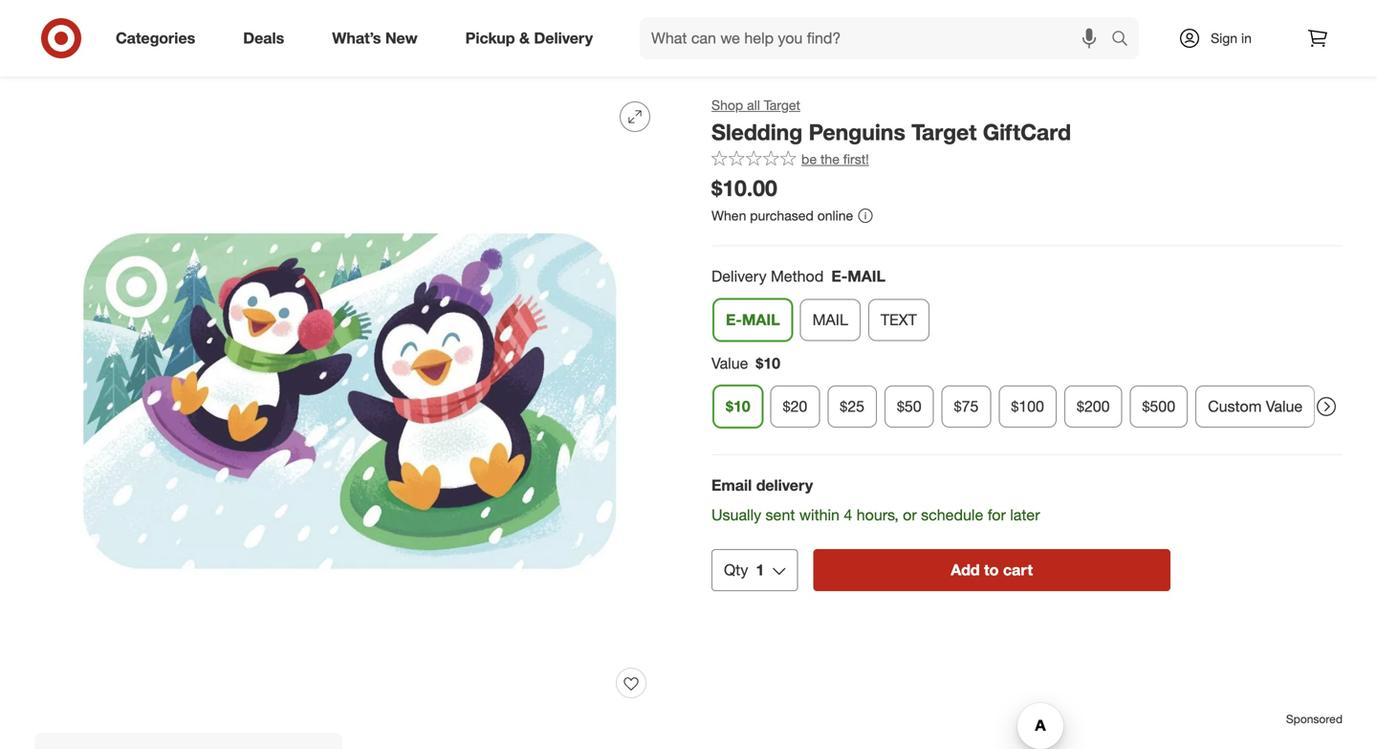 Task type: vqa. For each thing, say whether or not it's contained in the screenshot.
* related to Seventh Generation Liquid Laundry Detergent - Sage and Cedar - 90 fl oz
no



Task type: describe. For each thing, give the bounding box(es) containing it.
mail link
[[801, 299, 861, 341]]

what's
[[332, 29, 381, 47]]

qty 1
[[724, 561, 765, 579]]

shop
[[712, 97, 744, 113]]

pickup & delivery link
[[449, 17, 617, 59]]

1 / from the left
[[75, 49, 79, 66]]

$100 link
[[999, 386, 1057, 428]]

to
[[985, 561, 999, 579]]

target link
[[34, 49, 71, 66]]

4
[[844, 506, 853, 524]]

search
[[1103, 31, 1149, 49]]

hours,
[[857, 506, 899, 524]]

be the first! link
[[712, 150, 870, 169]]

sledding penguins target giftcard, 1 of 2 image
[[34, 86, 666, 718]]

within
[[800, 506, 840, 524]]

mail down delivery method e-mail
[[813, 310, 849, 329]]

when
[[712, 207, 747, 224]]

$10 link
[[714, 386, 763, 428]]

target / gift cards / target gift cards
[[34, 49, 258, 66]]

1 vertical spatial $10
[[726, 397, 751, 416]]

group containing value
[[710, 352, 1344, 436]]

$50
[[898, 397, 922, 416]]

gift cards link
[[83, 49, 144, 66]]

first!
[[844, 151, 870, 168]]

delivery inside group
[[712, 267, 767, 286]]

$25
[[840, 397, 865, 416]]

sign
[[1212, 30, 1238, 46]]

pickup
[[466, 29, 515, 47]]

target right all
[[764, 97, 801, 113]]

add to cart
[[951, 561, 1034, 579]]

for
[[988, 506, 1006, 524]]

add
[[951, 561, 980, 579]]

the
[[821, 151, 840, 168]]

target down categories
[[156, 49, 193, 66]]

giftcard
[[983, 119, 1072, 145]]

2 cards from the left
[[222, 49, 258, 66]]

or
[[903, 506, 917, 524]]

0 horizontal spatial value
[[712, 354, 749, 373]]

new
[[386, 29, 418, 47]]

$50 link
[[885, 386, 935, 428]]

$25 link
[[828, 386, 877, 428]]

mail inside "link"
[[742, 310, 780, 329]]

cart
[[1004, 561, 1034, 579]]

e- inside "link"
[[726, 310, 742, 329]]

sign in
[[1212, 30, 1252, 46]]

1 gift from the left
[[83, 49, 105, 66]]

be
[[802, 151, 817, 168]]

e-mail link
[[714, 299, 793, 341]]

$10.00
[[712, 175, 778, 202]]

email
[[712, 476, 752, 495]]

$100
[[1012, 397, 1045, 416]]

purchased
[[750, 207, 814, 224]]

e-mail
[[726, 310, 780, 329]]

deals link
[[227, 17, 308, 59]]

target left gift cards 'link'
[[34, 49, 71, 66]]

$500 link
[[1131, 386, 1189, 428]]

be the first!
[[802, 151, 870, 168]]

&
[[520, 29, 530, 47]]

sign in link
[[1163, 17, 1282, 59]]

custom value
[[1209, 397, 1303, 416]]

sponsored
[[1287, 712, 1344, 726]]

when purchased online
[[712, 207, 854, 224]]

1 cards from the left
[[109, 49, 144, 66]]

mail up text
[[848, 267, 886, 286]]

target left giftcard
[[912, 119, 977, 145]]



Task type: locate. For each thing, give the bounding box(es) containing it.
1 horizontal spatial gift
[[197, 49, 219, 66]]

gift right 'target' link
[[83, 49, 105, 66]]

target
[[34, 49, 71, 66], [156, 49, 193, 66], [764, 97, 801, 113], [912, 119, 977, 145]]

all
[[747, 97, 761, 113]]

1 horizontal spatial /
[[148, 49, 153, 66]]

penguins
[[809, 119, 906, 145]]

0 horizontal spatial /
[[75, 49, 79, 66]]

text
[[881, 310, 918, 329]]

usually
[[712, 506, 762, 524]]

0 horizontal spatial cards
[[109, 49, 144, 66]]

e- up value $10
[[726, 310, 742, 329]]

mail
[[848, 267, 886, 286], [742, 310, 780, 329], [813, 310, 849, 329]]

$500
[[1143, 397, 1176, 416]]

usually sent within 4 hours, or schedule for later
[[712, 506, 1041, 524]]

$10 down value $10
[[726, 397, 751, 416]]

2 group from the top
[[710, 352, 1344, 436]]

custom
[[1209, 397, 1263, 416]]

schedule
[[922, 506, 984, 524]]

delivery
[[534, 29, 593, 47], [712, 267, 767, 286]]

0 vertical spatial $10
[[756, 354, 781, 373]]

in
[[1242, 30, 1252, 46]]

$10
[[756, 354, 781, 373], [726, 397, 751, 416]]

method
[[771, 267, 824, 286]]

value up $10 link
[[712, 354, 749, 373]]

$20
[[783, 397, 808, 416]]

delivery right &
[[534, 29, 593, 47]]

delivery method e-mail
[[712, 267, 886, 286]]

value right custom
[[1267, 397, 1303, 416]]

/ right 'target' link
[[75, 49, 79, 66]]

pickup & delivery
[[466, 29, 593, 47]]

0 horizontal spatial e-
[[726, 310, 742, 329]]

delivery
[[757, 476, 814, 495]]

2 / from the left
[[148, 49, 153, 66]]

$200
[[1077, 397, 1111, 416]]

1 horizontal spatial value
[[1267, 397, 1303, 416]]

0 vertical spatial value
[[712, 354, 749, 373]]

2 gift from the left
[[197, 49, 219, 66]]

0 horizontal spatial gift
[[83, 49, 105, 66]]

0 vertical spatial e-
[[832, 267, 848, 286]]

0 horizontal spatial delivery
[[534, 29, 593, 47]]

cards down categories
[[109, 49, 144, 66]]

sledding
[[712, 119, 803, 145]]

email delivery
[[712, 476, 814, 495]]

0 horizontal spatial $10
[[726, 397, 751, 416]]

search button
[[1103, 17, 1149, 63]]

text link
[[869, 299, 930, 341]]

custom value link
[[1196, 386, 1316, 428]]

group containing delivery method
[[710, 265, 1344, 349]]

1 horizontal spatial delivery
[[712, 267, 767, 286]]

value $10
[[712, 354, 781, 373]]

later
[[1011, 506, 1041, 524]]

categories
[[116, 29, 195, 47]]

categories link
[[100, 17, 219, 59]]

image gallery element
[[34, 86, 666, 749]]

shop all target sledding penguins target giftcard
[[712, 97, 1072, 145]]

value
[[712, 354, 749, 373], [1267, 397, 1303, 416]]

1 vertical spatial group
[[710, 352, 1344, 436]]

1 vertical spatial delivery
[[712, 267, 767, 286]]

1 group from the top
[[710, 265, 1344, 349]]

1 vertical spatial value
[[1267, 397, 1303, 416]]

1
[[756, 561, 765, 579]]

delivery up e-mail
[[712, 267, 767, 286]]

e- right method
[[832, 267, 848, 286]]

add to cart button
[[814, 549, 1171, 591]]

e-
[[832, 267, 848, 286], [726, 310, 742, 329]]

1 horizontal spatial e-
[[832, 267, 848, 286]]

online
[[818, 207, 854, 224]]

$10 down e-mail "link"
[[756, 354, 781, 373]]

1 horizontal spatial $10
[[756, 354, 781, 373]]

gift
[[83, 49, 105, 66], [197, 49, 219, 66]]

what's new link
[[316, 17, 442, 59]]

$75
[[955, 397, 979, 416]]

sent
[[766, 506, 796, 524]]

0 vertical spatial group
[[710, 265, 1344, 349]]

cards down deals
[[222, 49, 258, 66]]

deals
[[243, 29, 284, 47]]

1 horizontal spatial cards
[[222, 49, 258, 66]]

cards
[[109, 49, 144, 66], [222, 49, 258, 66]]

what's new
[[332, 29, 418, 47]]

1 vertical spatial e-
[[726, 310, 742, 329]]

0 vertical spatial delivery
[[534, 29, 593, 47]]

mail up value $10
[[742, 310, 780, 329]]

gift left deals link
[[197, 49, 219, 66]]

$20 link
[[771, 386, 820, 428]]

What can we help you find? suggestions appear below search field
[[640, 17, 1117, 59]]

group
[[710, 265, 1344, 349], [710, 352, 1344, 436]]

/
[[75, 49, 79, 66], [148, 49, 153, 66]]

$75 link
[[942, 386, 992, 428]]

qty
[[724, 561, 749, 579]]

/ down categories
[[148, 49, 153, 66]]

$200 link
[[1065, 386, 1123, 428]]



